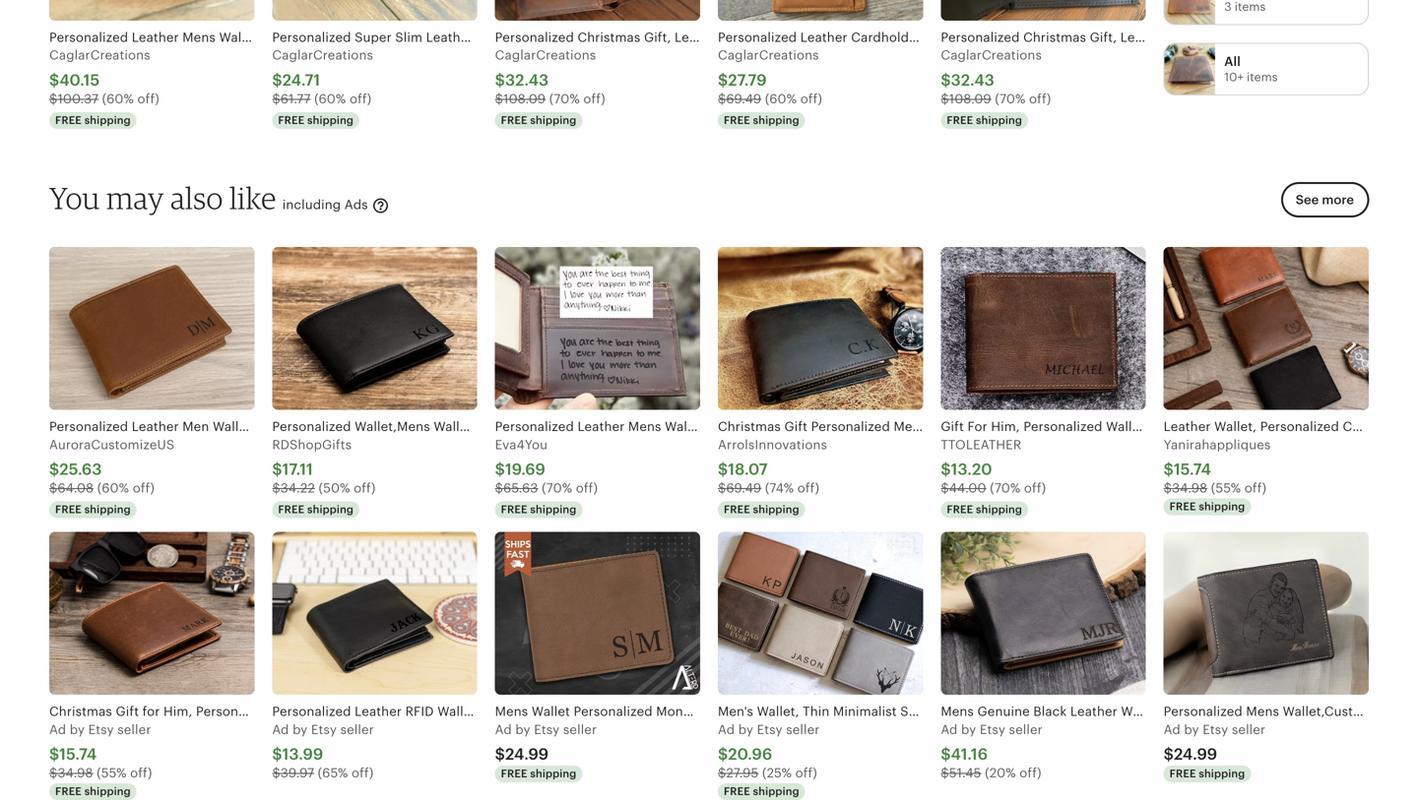 Task type: describe. For each thing, give the bounding box(es) containing it.
24.99 for mens wallet personalized monogram bifold leather wallet engraved initials minimalist wallet for him fathers day gift for dad free shipping image
[[505, 746, 549, 764]]

off) inside a d b y etsy seller $ 20.96 $ 27.95 (25% off) free shipping
[[796, 766, 817, 781]]

13.99
[[282, 746, 323, 764]]

100.37
[[58, 92, 99, 106]]

more
[[1322, 193, 1354, 207]]

13.20
[[951, 461, 993, 479]]

b for (65%
[[293, 723, 301, 738]]

etsy for (55%
[[88, 723, 114, 738]]

(60% for 24.71
[[314, 92, 346, 106]]

40.15
[[59, 71, 100, 89]]

shipping for christmas gift personalized mens leather wallet for him, father, husband, boyfriend, anniversary, birthday, dad, custom handwriting engraved image
[[753, 504, 800, 516]]

24.71
[[282, 71, 320, 89]]

shipping for personalized leather mens wallet, anniversary & graduation gift for him, boyfriend, husband, father, dad, handwriting engraved custom wallet 'image'
[[84, 114, 131, 127]]

caglarcreations for personalized leather cardholder, custom, engraved gift for christmas, anniversary, him, boyfriend, father dad, husband super slim men wallet image
[[718, 48, 819, 63]]

personalized leather mens wallet, christmas gift for boyfriend, him, husband, father, dad, handwriting engraved custom anniversary wallet image
[[495, 247, 700, 410]]

off) for personalized leather men wallet, custom handwriting engraved wallet, christmas gift for him/husband/boyfriend/anniversary/dad/fathers/son image
[[133, 481, 155, 496]]

personalized wallet,mens wallet,engraved wallet,groomsmen wallet,leather wallet,custom wallet,boyfriend gift for men,father day gift for him image
[[272, 247, 477, 410]]

etsy for (25%
[[757, 723, 783, 738]]

free inside a d b y etsy seller $ 20.96 $ 27.95 (25% off) free shipping
[[724, 786, 750, 799]]

17.11
[[282, 461, 313, 479]]

shipping for personalized wallet,mens wallet,engraved wallet,groomsmen wallet,leather wallet,custom wallet,boyfriend gift for men,father day gift for him image
[[307, 504, 354, 516]]

20.96
[[728, 746, 773, 764]]

all
[[1225, 54, 1241, 69]]

see more link
[[1275, 182, 1369, 230]]

34.98 inside a d b y etsy seller $ 15.74 $ 34.98 (55% off) free shipping
[[58, 766, 93, 781]]

free for christmas gift personalized mens leather wallet for him, father, husband, boyfriend, anniversary, birthday, dad, custom handwriting engraved image
[[724, 504, 750, 516]]

(55% inside a d b y etsy seller $ 15.74 $ 34.98 (55% off) free shipping
[[97, 766, 127, 781]]

61.77
[[280, 92, 311, 106]]

a d b y etsy seller $ 24.99 free shipping for mens wallet personalized monogram bifold leather wallet engraved initials minimalist wallet for him fathers day gift for dad free shipping image
[[495, 723, 597, 781]]

(60% for 40.15
[[102, 92, 134, 106]]

108.09 for personalized christmas gift, leather mens wallets for boyfriend, him, husband, father, dad, handwriting engraved custom anniversary wallet image
[[503, 92, 546, 106]]

d for (20%
[[950, 723, 958, 738]]

rdshopgifts $ 17.11 $ 34.22 (50% off) free shipping
[[272, 438, 376, 516]]

shipping for personalized leather cardholder, custom, engraved gift for christmas, anniversary, him, boyfriend, father dad, husband super slim men wallet image
[[753, 114, 800, 127]]

108.09 for personalized christmas gift, leather mens wallet for boyfriend, him, husband, father, dad, handwriting engraved custom anniversary wallet image
[[949, 92, 992, 106]]

yanirahappliques $ 15.74 $ 34.98 (55% off) free shipping
[[1164, 438, 1271, 513]]

39.97
[[281, 766, 314, 781]]

41.16
[[951, 746, 988, 764]]

caglarcreations for personalized leather mens wallet, anniversary & graduation gift for him, boyfriend, husband, father, dad, handwriting engraved custom wallet 'image'
[[49, 48, 150, 63]]

(70% for personalized leather mens wallet, christmas gift for boyfriend, him, husband, father, dad, handwriting engraved custom anniversary wallet image
[[542, 481, 572, 496]]

yanirahappliques
[[1164, 438, 1271, 452]]

18.07
[[728, 461, 768, 479]]

leather wallet, personalized christmas gift mens wallet, anniversary gift for boyfriend, son, man, him, husband, dad, custom engraved wallet image
[[1164, 247, 1369, 410]]

shipping for personalized super slim leather christmas gift, mens wallet, custom, engraved gift for anniversary, him, boyfriend, father, dad, husband image
[[307, 114, 354, 127]]

free for personalized leather mens wallet, christmas gift for boyfriend, him, husband, father, dad, handwriting engraved custom anniversary wallet image
[[501, 504, 528, 516]]

shipping for personalized leather mens wallet, christmas gift for boyfriend, him, husband, father, dad, handwriting engraved custom anniversary wallet image
[[530, 504, 577, 516]]

6 seller from the left
[[1232, 723, 1266, 738]]

ttoleather $ 13.20 $ 44.00 (70% off) free shipping
[[941, 438, 1046, 516]]

6 y from the left
[[1192, 723, 1199, 738]]

3 y from the left
[[524, 723, 531, 738]]

caglarcreations $ 40.15 $ 100.37 (60% off) free shipping
[[49, 48, 159, 127]]

free for gift for him, personalized wallet, engraved wallet gift for boyfriend, christmas gift , graduation gift for him, gift for men, custom wallet image
[[947, 504, 973, 516]]

19.69
[[505, 461, 546, 479]]

eva4you $ 19.69 $ 65.63 (70% off) free shipping
[[495, 438, 598, 516]]

shipping inside a d b y etsy seller $ 20.96 $ 27.95 (25% off) free shipping
[[753, 786, 800, 799]]

d for (55%
[[58, 723, 66, 738]]

51.45
[[949, 766, 982, 781]]

personalized mens wallet,custom engraved picture and text pu leather wallet,memory anniversary gifts for him,for dad,christmas gift father image
[[1164, 533, 1369, 696]]

(70% for personalized christmas gift, leather mens wallet for boyfriend, him, husband, father, dad, handwriting engraved custom anniversary wallet image
[[995, 92, 1026, 106]]

personalized christmas gift, leather mens wallets for boyfriend, him, husband, father, dad, handwriting engraved custom anniversary wallet image
[[495, 0, 700, 21]]

men's wallet, thin minimalist style wallet, personalized wallet, gift for him, groomsman gift, husband gift, gift for him, engraved wallet image
[[718, 533, 923, 696]]

3 seller from the left
[[563, 723, 597, 738]]

caglarcreations $ 27.79 $ 69.49 (60% off) free shipping
[[718, 48, 823, 127]]

off) for gift for him, personalized wallet, engraved wallet gift for boyfriend, christmas gift , graduation gift for him, gift for men, custom wallet image
[[1024, 481, 1046, 496]]

free for personalized christmas gift, leather mens wallet for boyfriend, him, husband, father, dad, handwriting engraved custom anniversary wallet image
[[947, 114, 973, 127]]

off) inside a d b y etsy seller $ 13.99 $ 39.97 (65% off)
[[352, 766, 374, 781]]

see more button
[[1281, 182, 1369, 218]]

b for (55%
[[70, 723, 78, 738]]

69.49 for 27.79
[[726, 92, 762, 106]]

all 10+ items
[[1225, 54, 1278, 84]]

15.74 inside a d b y etsy seller $ 15.74 $ 34.98 (55% off) free shipping
[[59, 746, 97, 764]]

(70% for gift for him, personalized wallet, engraved wallet gift for boyfriend, christmas gift , graduation gift for him, gift for men, custom wallet image
[[990, 481, 1021, 496]]

off) for christmas gift personalized mens leather wallet for him, father, husband, boyfriend, anniversary, birthday, dad, custom handwriting engraved image
[[798, 481, 820, 496]]

etsy for (20%
[[980, 723, 1006, 738]]

6 b from the left
[[1184, 723, 1193, 738]]

a d b y etsy seller $ 41.16 $ 51.45 (20% off)
[[941, 723, 1043, 781]]

3 b from the left
[[516, 723, 524, 738]]

a for (25%
[[718, 723, 727, 738]]

69.49 for 18.07
[[726, 481, 762, 496]]

shipping for personalized christmas gift, leather mens wallet for boyfriend, him, husband, father, dad, handwriting engraved custom anniversary wallet image
[[976, 114, 1023, 127]]

see
[[1296, 193, 1319, 207]]

free for personalized leather cardholder, custom, engraved gift for christmas, anniversary, him, boyfriend, father dad, husband super slim men wallet image
[[724, 114, 750, 127]]

y for (65%
[[301, 723, 308, 738]]

rdshopgifts
[[272, 438, 352, 452]]

etsy for (65%
[[311, 723, 337, 738]]

you may also like including ads
[[49, 180, 372, 216]]

64.08
[[57, 481, 94, 496]]

see more
[[1296, 193, 1354, 207]]

3 d from the left
[[504, 723, 512, 738]]

seller for (65%
[[340, 723, 374, 738]]



Task type: locate. For each thing, give the bounding box(es) containing it.
0 horizontal spatial 34.98
[[58, 766, 93, 781]]

off) for personalized wallet,mens wallet,engraved wallet,groomsmen wallet,leather wallet,custom wallet,boyfriend gift for men,father day gift for him image
[[354, 481, 376, 496]]

1 horizontal spatial 15.74
[[1174, 461, 1212, 479]]

y for (20%
[[969, 723, 976, 738]]

5 seller from the left
[[1009, 723, 1043, 738]]

free inside rdshopgifts $ 17.11 $ 34.22 (50% off) free shipping
[[278, 504, 305, 516]]

personalized leather mens wallet, anniversary & graduation gift for him, boyfriend, husband, father, dad, handwriting engraved custom wallet image
[[49, 0, 254, 21]]

b inside a d b y etsy seller $ 20.96 $ 27.95 (25% off) free shipping
[[738, 723, 747, 738]]

0 horizontal spatial (55%
[[97, 766, 127, 781]]

(70% right 65.63
[[542, 481, 572, 496]]

a for (55%
[[49, 723, 58, 738]]

also
[[171, 180, 223, 216]]

1 horizontal spatial a d b y etsy seller $ 24.99 free shipping
[[1164, 723, 1266, 781]]

caglarcreations for personalized christmas gift, leather mens wallet for boyfriend, him, husband, father, dad, handwriting engraved custom anniversary wallet image
[[941, 48, 1042, 63]]

5 y from the left
[[969, 723, 976, 738]]

a d b y etsy seller $ 15.74 $ 34.98 (55% off) free shipping
[[49, 723, 152, 799]]

0 vertical spatial 69.49
[[726, 92, 762, 106]]

free inside caglarcreations $ 40.15 $ 100.37 (60% off) free shipping
[[55, 114, 82, 127]]

2 a from the left
[[272, 723, 281, 738]]

see more listings in the all section image
[[1165, 44, 1216, 95]]

5 etsy from the left
[[980, 723, 1006, 738]]

4 seller from the left
[[786, 723, 820, 738]]

2 b from the left
[[293, 723, 301, 738]]

1 horizontal spatial 32.43
[[951, 71, 995, 89]]

1 horizontal spatial 34.98
[[1172, 481, 1208, 496]]

(55% inside yanirahappliques $ 15.74 $ 34.98 (55% off) free shipping
[[1211, 481, 1241, 496]]

y inside a d b y etsy seller $ 41.16 $ 51.45 (20% off)
[[969, 723, 976, 738]]

off) inside yanirahappliques $ 15.74 $ 34.98 (55% off) free shipping
[[1245, 481, 1267, 496]]

a for (20%
[[941, 723, 950, 738]]

a inside a d b y etsy seller $ 15.74 $ 34.98 (55% off) free shipping
[[49, 723, 58, 738]]

y for (55%
[[78, 723, 85, 738]]

shipping inside a d b y etsy seller $ 15.74 $ 34.98 (55% off) free shipping
[[84, 786, 131, 799]]

0 vertical spatial 15.74
[[1174, 461, 1212, 479]]

(70% inside 'eva4you $ 19.69 $ 65.63 (70% off) free shipping'
[[542, 481, 572, 496]]

2 caglarcreations from the left
[[272, 48, 373, 63]]

(70% down personalized christmas gift, leather mens wallet for boyfriend, him, husband, father, dad, handwriting engraved custom anniversary wallet image
[[995, 92, 1026, 106]]

free inside 'eva4you $ 19.69 $ 65.63 (70% off) free shipping'
[[501, 504, 528, 516]]

15.74
[[1174, 461, 1212, 479], [59, 746, 97, 764]]

(60% down 24.71
[[314, 92, 346, 106]]

off) inside caglarcreations $ 40.15 $ 100.37 (60% off) free shipping
[[137, 92, 159, 106]]

a d b y etsy seller $ 24.99 free shipping
[[495, 723, 597, 781], [1164, 723, 1266, 781]]

off)
[[137, 92, 159, 106], [350, 92, 372, 106], [584, 92, 605, 106], [801, 92, 823, 106], [1029, 92, 1051, 106], [133, 481, 155, 496], [354, 481, 376, 496], [576, 481, 598, 496], [798, 481, 820, 496], [1024, 481, 1046, 496], [1245, 481, 1267, 496], [130, 766, 152, 781], [352, 766, 374, 781], [796, 766, 817, 781], [1020, 766, 1042, 781]]

free for personalized leather mens wallet, anniversary & graduation gift for him, boyfriend, husband, father, dad, handwriting engraved custom wallet 'image'
[[55, 114, 82, 127]]

d inside a d b y etsy seller $ 13.99 $ 39.97 (65% off)
[[281, 723, 289, 738]]

1 d from the left
[[58, 723, 66, 738]]

(65%
[[318, 766, 348, 781]]

1 vertical spatial (55%
[[97, 766, 127, 781]]

(55%
[[1211, 481, 1241, 496], [97, 766, 127, 781]]

etsy inside a d b y etsy seller $ 13.99 $ 39.97 (65% off)
[[311, 723, 337, 738]]

0 vertical spatial 34.98
[[1172, 481, 1208, 496]]

personalized leather cardholder, custom, engraved gift for christmas, anniversary, him, boyfriend, father dad, husband super slim men wallet image
[[718, 0, 923, 21]]

etsy inside a d b y etsy seller $ 41.16 $ 51.45 (20% off)
[[980, 723, 1006, 738]]

1 caglarcreations $ 32.43 $ 108.09 (70% off) free shipping from the left
[[495, 48, 605, 127]]

3 etsy from the left
[[534, 723, 560, 738]]

d for (25%
[[727, 723, 735, 738]]

off) inside arrolsinnovations $ 18.07 $ 69.49 (74% off) free shipping
[[798, 481, 820, 496]]

24.99
[[505, 746, 549, 764], [1174, 746, 1218, 764]]

off) inside "auroracustomizeus $ 25.63 $ 64.08 (60% off) free shipping"
[[133, 481, 155, 496]]

free inside a d b y etsy seller $ 15.74 $ 34.98 (55% off) free shipping
[[55, 786, 82, 799]]

ads
[[345, 198, 368, 212]]

1 108.09 from the left
[[503, 92, 546, 106]]

may
[[106, 180, 164, 216]]

seller for (55%
[[117, 723, 151, 738]]

1 vertical spatial 34.98
[[58, 766, 93, 781]]

d for (65%
[[281, 723, 289, 738]]

1 horizontal spatial 108.09
[[949, 92, 992, 106]]

a d b y etsy seller $ 20.96 $ 27.95 (25% off) free shipping
[[718, 723, 820, 799]]

personalized leather rfid wallet, engraved genuine leather custom rfid wallet, anniversary gift for him, father, dad husband, boyfriend, men image
[[272, 533, 477, 696]]

1 horizontal spatial caglarcreations $ 32.43 $ 108.09 (70% off) free shipping
[[941, 48, 1051, 127]]

d
[[58, 723, 66, 738], [281, 723, 289, 738], [504, 723, 512, 738], [727, 723, 735, 738], [950, 723, 958, 738], [1173, 723, 1181, 738]]

shipping for personalized christmas gift, leather mens wallets for boyfriend, him, husband, father, dad, handwriting engraved custom anniversary wallet image
[[530, 114, 577, 127]]

34.98
[[1172, 481, 1208, 496], [58, 766, 93, 781]]

69.49 inside caglarcreations $ 27.79 $ 69.49 (60% off) free shipping
[[726, 92, 762, 106]]

free inside arrolsinnovations $ 18.07 $ 69.49 (74% off) free shipping
[[724, 504, 750, 516]]

10+
[[1225, 70, 1244, 84]]

seller for (20%
[[1009, 723, 1043, 738]]

69.49 down 27.79
[[726, 92, 762, 106]]

y inside a d b y etsy seller $ 13.99 $ 39.97 (65% off)
[[301, 723, 308, 738]]

off) inside rdshopgifts $ 17.11 $ 34.22 (50% off) free shipping
[[354, 481, 376, 496]]

off) for personalized christmas gift, leather mens wallets for boyfriend, him, husband, father, dad, handwriting engraved custom anniversary wallet image
[[584, 92, 605, 106]]

a
[[49, 723, 58, 738], [272, 723, 281, 738], [495, 723, 504, 738], [718, 723, 727, 738], [941, 723, 950, 738], [1164, 723, 1173, 738]]

free inside caglarcreations $ 27.79 $ 69.49 (60% off) free shipping
[[724, 114, 750, 127]]

(70% down personalized christmas gift, leather mens wallets for boyfriend, him, husband, father, dad, handwriting engraved custom anniversary wallet image
[[549, 92, 580, 106]]

1 69.49 from the top
[[726, 92, 762, 106]]

24.99 for personalized mens wallet,custom engraved picture and text pu leather wallet,memory anniversary gifts for him,for dad,christmas gift father
[[1174, 746, 1218, 764]]

mens wallet personalized monogram bifold leather wallet engraved initials minimalist wallet for him fathers day gift for dad free shipping image
[[495, 533, 700, 696]]

seller inside a d b y etsy seller $ 15.74 $ 34.98 (55% off) free shipping
[[117, 723, 151, 738]]

1 a d b y etsy seller $ 24.99 free shipping from the left
[[495, 723, 597, 781]]

shipping for personalized leather men wallet, custom handwriting engraved wallet, christmas gift for him/husband/boyfriend/anniversary/dad/fathers/son image
[[84, 504, 131, 516]]

1 seller from the left
[[117, 723, 151, 738]]

free for personalized leather men wallet, custom handwriting engraved wallet, christmas gift for him/husband/boyfriend/anniversary/dad/fathers/son image
[[55, 504, 82, 516]]

4 a from the left
[[718, 723, 727, 738]]

0 horizontal spatial 32.43
[[505, 71, 549, 89]]

1 24.99 from the left
[[505, 746, 549, 764]]

(74%
[[765, 481, 794, 496]]

65.63
[[503, 481, 538, 496]]

arrolsinnovations
[[718, 438, 827, 452]]

see more listings in the slim wallet section image
[[1165, 0, 1216, 24]]

1 vertical spatial 69.49
[[726, 481, 762, 496]]

5 b from the left
[[961, 723, 970, 738]]

y inside a d b y etsy seller $ 20.96 $ 27.95 (25% off) free shipping
[[746, 723, 754, 738]]

(70% right 44.00
[[990, 481, 1021, 496]]

caglarcreations
[[49, 48, 150, 63], [272, 48, 373, 63], [495, 48, 596, 63], [718, 48, 819, 63], [941, 48, 1042, 63]]

free
[[55, 114, 82, 127], [278, 114, 305, 127], [501, 114, 528, 127], [724, 114, 750, 127], [947, 114, 973, 127], [1170, 501, 1196, 513], [55, 504, 82, 516], [278, 504, 305, 516], [501, 504, 528, 516], [724, 504, 750, 516], [947, 504, 973, 516], [501, 768, 528, 781], [1170, 768, 1196, 781], [55, 786, 82, 799], [724, 786, 750, 799]]

christmas gift for him, personalized wallet, mens wallet, engraved wallet, leather wallet, custom wallet,boyfriend gift for men,gift for dad image
[[49, 533, 254, 696]]

0 horizontal spatial 24.99
[[505, 746, 549, 764]]

shipping inside 'ttoleather $ 13.20 $ 44.00 (70% off) free shipping'
[[976, 504, 1023, 516]]

shipping
[[84, 114, 131, 127], [307, 114, 354, 127], [530, 114, 577, 127], [753, 114, 800, 127], [976, 114, 1023, 127], [1199, 501, 1245, 513], [84, 504, 131, 516], [307, 504, 354, 516], [530, 504, 577, 516], [753, 504, 800, 516], [976, 504, 1023, 516], [530, 768, 577, 781], [1199, 768, 1245, 781], [84, 786, 131, 799], [753, 786, 800, 799]]

2 32.43 from the left
[[951, 71, 995, 89]]

(60% inside "auroracustomizeus $ 25.63 $ 64.08 (60% off) free shipping"
[[97, 481, 129, 496]]

27.79
[[728, 71, 767, 89]]

personalized super slim leather christmas gift, mens wallet, custom, engraved gift for anniversary, him, boyfriend, father, dad, husband image
[[272, 0, 477, 21]]

christmas gift personalized mens leather wallet for him, father, husband, boyfriend, anniversary, birthday, dad, custom handwriting engraved image
[[718, 247, 923, 410]]

caglarcreations for personalized super slim leather christmas gift, mens wallet, custom, engraved gift for anniversary, him, boyfriend, father, dad, husband image
[[272, 48, 373, 63]]

4 y from the left
[[746, 723, 754, 738]]

15.74 inside yanirahappliques $ 15.74 $ 34.98 (55% off) free shipping
[[1174, 461, 1212, 479]]

free for personalized wallet,mens wallet,engraved wallet,groomsmen wallet,leather wallet,custom wallet,boyfriend gift for men,father day gift for him image
[[278, 504, 305, 516]]

27.95
[[726, 766, 759, 781]]

0 horizontal spatial 15.74
[[59, 746, 97, 764]]

69.49 inside arrolsinnovations $ 18.07 $ 69.49 (74% off) free shipping
[[726, 481, 762, 496]]

ttoleather
[[941, 438, 1022, 452]]

5 d from the left
[[950, 723, 958, 738]]

free inside yanirahappliques $ 15.74 $ 34.98 (55% off) free shipping
[[1170, 501, 1196, 513]]

seller inside a d b y etsy seller $ 20.96 $ 27.95 (25% off) free shipping
[[786, 723, 820, 738]]

2 seller from the left
[[340, 723, 374, 738]]

6 a from the left
[[1164, 723, 1173, 738]]

off) for leather wallet, personalized christmas gift mens wallet, anniversary gift for boyfriend, son, man, him, husband, dad, custom engraved wallet image
[[1245, 481, 1267, 496]]

(60% right 100.37 on the left of page
[[102, 92, 134, 106]]

seller
[[117, 723, 151, 738], [340, 723, 374, 738], [563, 723, 597, 738], [786, 723, 820, 738], [1009, 723, 1043, 738], [1232, 723, 1266, 738]]

2 a d b y etsy seller $ 24.99 free shipping from the left
[[1164, 723, 1266, 781]]

shipping for leather wallet, personalized christmas gift mens wallet, anniversary gift for boyfriend, son, man, him, husband, dad, custom engraved wallet image
[[1199, 501, 1245, 513]]

6 etsy from the left
[[1203, 723, 1229, 738]]

b for (20%
[[961, 723, 970, 738]]

caglarcreations inside caglarcreations $ 27.79 $ 69.49 (60% off) free shipping
[[718, 48, 819, 63]]

free for personalized christmas gift, leather mens wallets for boyfriend, him, husband, father, dad, handwriting engraved custom anniversary wallet image
[[501, 114, 528, 127]]

shipping inside caglarcreations $ 24.71 $ 61.77 (60% off) free shipping
[[307, 114, 354, 127]]

4 d from the left
[[727, 723, 735, 738]]

(20%
[[985, 766, 1016, 781]]

caglarcreations down personalized christmas gift, leather mens wallet for boyfriend, him, husband, father, dad, handwriting engraved custom anniversary wallet image
[[941, 48, 1042, 63]]

off) inside caglarcreations $ 27.79 $ 69.49 (60% off) free shipping
[[801, 92, 823, 106]]

a for (65%
[[272, 723, 281, 738]]

3 a from the left
[[495, 723, 504, 738]]

caglarcreations up 24.71
[[272, 48, 373, 63]]

1 etsy from the left
[[88, 723, 114, 738]]

shipping inside 'eva4you $ 19.69 $ 65.63 (70% off) free shipping'
[[530, 504, 577, 516]]

y
[[78, 723, 85, 738], [301, 723, 308, 738], [524, 723, 531, 738], [746, 723, 754, 738], [969, 723, 976, 738], [1192, 723, 1199, 738]]

5 a from the left
[[941, 723, 950, 738]]

off) inside caglarcreations $ 24.71 $ 61.77 (60% off) free shipping
[[350, 92, 372, 106]]

off) inside a d b y etsy seller $ 41.16 $ 51.45 (20% off)
[[1020, 766, 1042, 781]]

108.09
[[503, 92, 546, 106], [949, 92, 992, 106]]

eva4you
[[495, 438, 548, 452]]

shipping inside yanirahappliques $ 15.74 $ 34.98 (55% off) free shipping
[[1199, 501, 1245, 513]]

(60% for 25.63
[[97, 481, 129, 496]]

1 horizontal spatial 24.99
[[1174, 746, 1218, 764]]

b
[[70, 723, 78, 738], [293, 723, 301, 738], [516, 723, 524, 738], [738, 723, 747, 738], [961, 723, 970, 738], [1184, 723, 1193, 738]]

caglarcreations $ 24.71 $ 61.77 (60% off) free shipping
[[272, 48, 373, 127]]

a inside a d b y etsy seller $ 13.99 $ 39.97 (65% off)
[[272, 723, 281, 738]]

32.43
[[505, 71, 549, 89], [951, 71, 995, 89]]

2 etsy from the left
[[311, 723, 337, 738]]

6 d from the left
[[1173, 723, 1181, 738]]

(60% down 25.63
[[97, 481, 129, 496]]

69.49
[[726, 92, 762, 106], [726, 481, 762, 496]]

you
[[49, 180, 100, 216]]

4 b from the left
[[738, 723, 747, 738]]

2 caglarcreations $ 32.43 $ 108.09 (70% off) free shipping from the left
[[941, 48, 1051, 127]]

a inside a d b y etsy seller $ 20.96 $ 27.95 (25% off) free shipping
[[718, 723, 727, 738]]

shipping inside "auroracustomizeus $ 25.63 $ 64.08 (60% off) free shipping"
[[84, 504, 131, 516]]

including
[[282, 198, 341, 212]]

auroracustomizeus $ 25.63 $ 64.08 (60% off) free shipping
[[49, 438, 175, 516]]

1 y from the left
[[78, 723, 85, 738]]

32.43 for personalized christmas gift, leather mens wallet for boyfriend, him, husband, father, dad, handwriting engraved custom anniversary wallet image
[[951, 71, 995, 89]]

0 horizontal spatial caglarcreations $ 32.43 $ 108.09 (70% off) free shipping
[[495, 48, 605, 127]]

44.00
[[949, 481, 987, 496]]

(50%
[[319, 481, 350, 496]]

4 etsy from the left
[[757, 723, 783, 738]]

25.63
[[59, 461, 102, 479]]

d inside a d b y etsy seller $ 41.16 $ 51.45 (20% off)
[[950, 723, 958, 738]]

a d b y etsy seller $ 24.99 free shipping for personalized mens wallet,custom engraved picture and text pu leather wallet,memory anniversary gifts for him,for dad,christmas gift father
[[1164, 723, 1266, 781]]

off) for personalized christmas gift, leather mens wallet for boyfriend, him, husband, father, dad, handwriting engraved custom anniversary wallet image
[[1029, 92, 1051, 106]]

34.22
[[281, 481, 315, 496]]

(70% inside 'ttoleather $ 13.20 $ 44.00 (70% off) free shipping'
[[990, 481, 1021, 496]]

1 caglarcreations from the left
[[49, 48, 150, 63]]

y inside a d b y etsy seller $ 15.74 $ 34.98 (55% off) free shipping
[[78, 723, 85, 738]]

b inside a d b y etsy seller $ 13.99 $ 39.97 (65% off)
[[293, 723, 301, 738]]

2 d from the left
[[281, 723, 289, 738]]

$
[[49, 71, 59, 89], [272, 71, 282, 89], [495, 71, 505, 89], [718, 71, 728, 89], [941, 71, 951, 89], [49, 92, 58, 106], [272, 92, 280, 106], [495, 92, 503, 106], [718, 92, 726, 106], [941, 92, 949, 106], [49, 461, 59, 479], [272, 461, 282, 479], [495, 461, 505, 479], [718, 461, 728, 479], [941, 461, 951, 479], [1164, 461, 1174, 479], [49, 481, 57, 496], [272, 481, 281, 496], [495, 481, 503, 496], [718, 481, 726, 496], [941, 481, 949, 496], [1164, 481, 1172, 496], [49, 746, 59, 764], [272, 746, 282, 764], [495, 746, 505, 764], [718, 746, 728, 764], [941, 746, 951, 764], [1164, 746, 1174, 764], [49, 766, 58, 781], [272, 766, 281, 781], [718, 766, 726, 781], [941, 766, 949, 781]]

caglarcreations up 27.79
[[718, 48, 819, 63]]

seller inside a d b y etsy seller $ 41.16 $ 51.45 (20% off)
[[1009, 723, 1043, 738]]

caglarcreations $ 32.43 $ 108.09 (70% off) free shipping
[[495, 48, 605, 127], [941, 48, 1051, 127]]

caglarcreations inside caglarcreations $ 40.15 $ 100.37 (60% off) free shipping
[[49, 48, 150, 63]]

items
[[1247, 70, 1278, 84]]

seller for (25%
[[786, 723, 820, 738]]

caglarcreations $ 32.43 $ 108.09 (70% off) free shipping for personalized christmas gift, leather mens wallet for boyfriend, him, husband, father, dad, handwriting engraved custom anniversary wallet image
[[941, 48, 1051, 127]]

a d b y etsy seller $ 13.99 $ 39.97 (65% off)
[[272, 723, 374, 781]]

free for leather wallet, personalized christmas gift mens wallet, anniversary gift for boyfriend, son, man, him, husband, dad, custom engraved wallet image
[[1170, 501, 1196, 513]]

34.98 inside yanirahappliques $ 15.74 $ 34.98 (55% off) free shipping
[[1172, 481, 1208, 496]]

a inside a d b y etsy seller $ 41.16 $ 51.45 (20% off)
[[941, 723, 950, 738]]

(60% inside caglarcreations $ 27.79 $ 69.49 (60% off) free shipping
[[765, 92, 797, 106]]

y for (25%
[[746, 723, 754, 738]]

b for (25%
[[738, 723, 747, 738]]

d inside a d b y etsy seller $ 20.96 $ 27.95 (25% off) free shipping
[[727, 723, 735, 738]]

caglarcreations $ 32.43 $ 108.09 (70% off) free shipping down personalized christmas gift, leather mens wallets for boyfriend, him, husband, father, dad, handwriting engraved custom anniversary wallet image
[[495, 48, 605, 127]]

caglarcreations up 40.15
[[49, 48, 150, 63]]

4 caglarcreations from the left
[[718, 48, 819, 63]]

1 32.43 from the left
[[505, 71, 549, 89]]

free for personalized super slim leather christmas gift, mens wallet, custom, engraved gift for anniversary, him, boyfriend, father, dad, husband image
[[278, 114, 305, 127]]

off) for personalized leather mens wallet, christmas gift for boyfriend, him, husband, father, dad, handwriting engraved custom anniversary wallet image
[[576, 481, 598, 496]]

shipping inside rdshopgifts $ 17.11 $ 34.22 (50% off) free shipping
[[307, 504, 354, 516]]

auroracustomizeus
[[49, 438, 175, 452]]

free inside caglarcreations $ 24.71 $ 61.77 (60% off) free shipping
[[278, 114, 305, 127]]

caglarcreations for personalized christmas gift, leather mens wallets for boyfriend, him, husband, father, dad, handwriting engraved custom anniversary wallet image
[[495, 48, 596, 63]]

free inside "auroracustomizeus $ 25.63 $ 64.08 (60% off) free shipping"
[[55, 504, 82, 516]]

caglarcreations down personalized christmas gift, leather mens wallets for boyfriend, him, husband, father, dad, handwriting engraved custom anniversary wallet image
[[495, 48, 596, 63]]

(60% for 27.79
[[765, 92, 797, 106]]

1 vertical spatial 15.74
[[59, 746, 97, 764]]

2 69.49 from the top
[[726, 481, 762, 496]]

32.43 for personalized christmas gift, leather mens wallets for boyfriend, him, husband, father, dad, handwriting engraved custom anniversary wallet image
[[505, 71, 549, 89]]

gift for him, personalized wallet, engraved wallet gift for boyfriend, christmas gift , graduation gift for him, gift for men, custom wallet image
[[941, 247, 1146, 410]]

personalized leather men wallet, custom handwriting engraved wallet, christmas gift for him/husband/boyfriend/anniversary/dad/fathers/son image
[[49, 247, 254, 410]]

etsy
[[88, 723, 114, 738], [311, 723, 337, 738], [534, 723, 560, 738], [757, 723, 783, 738], [980, 723, 1006, 738], [1203, 723, 1229, 738]]

(70% for personalized christmas gift, leather mens wallets for boyfriend, him, husband, father, dad, handwriting engraved custom anniversary wallet image
[[549, 92, 580, 106]]

shipping inside caglarcreations $ 27.79 $ 69.49 (60% off) free shipping
[[753, 114, 800, 127]]

(60% down 27.79
[[765, 92, 797, 106]]

off) inside 'eva4you $ 19.69 $ 65.63 (70% off) free shipping'
[[576, 481, 598, 496]]

shipping inside caglarcreations $ 40.15 $ 100.37 (60% off) free shipping
[[84, 114, 131, 127]]

caglarcreations $ 32.43 $ 108.09 (70% off) free shipping down personalized christmas gift, leather mens wallet for boyfriend, him, husband, father, dad, handwriting engraved custom anniversary wallet image
[[941, 48, 1051, 127]]

shipping for gift for him, personalized wallet, engraved wallet gift for boyfriend, christmas gift , graduation gift for him, gift for men, custom wallet image
[[976, 504, 1023, 516]]

2 y from the left
[[301, 723, 308, 738]]

off) for personalized super slim leather christmas gift, mens wallet, custom, engraved gift for anniversary, him, boyfriend, father, dad, husband image
[[350, 92, 372, 106]]

d inside a d b y etsy seller $ 15.74 $ 34.98 (55% off) free shipping
[[58, 723, 66, 738]]

etsy inside a d b y etsy seller $ 20.96 $ 27.95 (25% off) free shipping
[[757, 723, 783, 738]]

b inside a d b y etsy seller $ 15.74 $ 34.98 (55% off) free shipping
[[70, 723, 78, 738]]

0 horizontal spatial a d b y etsy seller $ 24.99 free shipping
[[495, 723, 597, 781]]

5 caglarcreations from the left
[[941, 48, 1042, 63]]

0 horizontal spatial 108.09
[[503, 92, 546, 106]]

etsy inside a d b y etsy seller $ 15.74 $ 34.98 (55% off) free shipping
[[88, 723, 114, 738]]

1 a from the left
[[49, 723, 58, 738]]

like
[[230, 180, 277, 216]]

1 horizontal spatial (55%
[[1211, 481, 1241, 496]]

0 vertical spatial (55%
[[1211, 481, 1241, 496]]

off) for personalized leather cardholder, custom, engraved gift for christmas, anniversary, him, boyfriend, father dad, husband super slim men wallet image
[[801, 92, 823, 106]]

caglarcreations $ 32.43 $ 108.09 (70% off) free shipping for personalized christmas gift, leather mens wallets for boyfriend, him, husband, father, dad, handwriting engraved custom anniversary wallet image
[[495, 48, 605, 127]]

2 24.99 from the left
[[1174, 746, 1218, 764]]

mens genuine black leather wallet rfid, anniversary gifts for him, unique engraved christmas gift for boyfriend, husband, brother, uncle image
[[941, 533, 1146, 696]]

b inside a d b y etsy seller $ 41.16 $ 51.45 (20% off)
[[961, 723, 970, 738]]

shipping inside arrolsinnovations $ 18.07 $ 69.49 (74% off) free shipping
[[753, 504, 800, 516]]

(60% inside caglarcreations $ 24.71 $ 61.77 (60% off) free shipping
[[314, 92, 346, 106]]

(60%
[[102, 92, 134, 106], [314, 92, 346, 106], [765, 92, 797, 106], [97, 481, 129, 496]]

off) inside 'ttoleather $ 13.20 $ 44.00 (70% off) free shipping'
[[1024, 481, 1046, 496]]

(70%
[[549, 92, 580, 106], [995, 92, 1026, 106], [542, 481, 572, 496], [990, 481, 1021, 496]]

free inside 'ttoleather $ 13.20 $ 44.00 (70% off) free shipping'
[[947, 504, 973, 516]]

off) inside a d b y etsy seller $ 15.74 $ 34.98 (55% off) free shipping
[[130, 766, 152, 781]]

(25%
[[762, 766, 792, 781]]

(60% inside caglarcreations $ 40.15 $ 100.37 (60% off) free shipping
[[102, 92, 134, 106]]

arrolsinnovations $ 18.07 $ 69.49 (74% off) free shipping
[[718, 438, 827, 516]]

personalized christmas gift, leather mens wallet for boyfriend, him, husband, father, dad, handwriting engraved custom anniversary wallet image
[[941, 0, 1146, 21]]

off) for personalized leather mens wallet, anniversary & graduation gift for him, boyfriend, husband, father, dad, handwriting engraved custom wallet 'image'
[[137, 92, 159, 106]]

seller inside a d b y etsy seller $ 13.99 $ 39.97 (65% off)
[[340, 723, 374, 738]]

2 108.09 from the left
[[949, 92, 992, 106]]

69.49 down the 18.07
[[726, 481, 762, 496]]

3 caglarcreations from the left
[[495, 48, 596, 63]]

1 b from the left
[[70, 723, 78, 738]]



Task type: vqa. For each thing, say whether or not it's contained in the screenshot.


